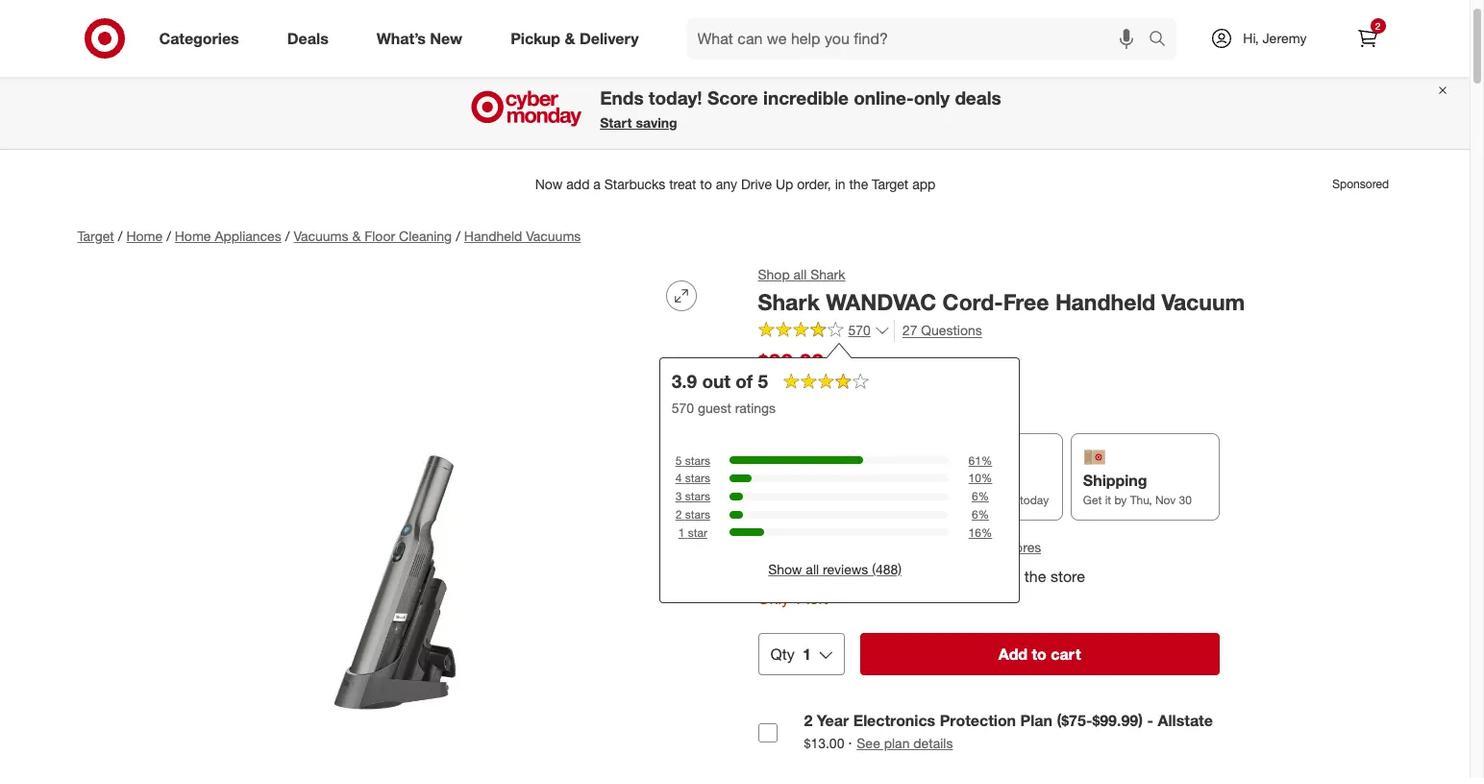 Task type: vqa. For each thing, say whether or not it's contained in the screenshot.


Task type: describe. For each thing, give the bounding box(es) containing it.
-
[[1147, 711, 1154, 731]]

2 inside pickup ready within 2 hours
[[840, 493, 847, 508]]

pickup & delivery link
[[494, 17, 663, 60]]

categories
[[159, 28, 239, 48]]

ready inside ready within 2 hours for pickup inside the store only 1 left
[[758, 568, 802, 587]]

guest
[[698, 399, 731, 416]]

deals
[[287, 28, 329, 48]]

stars for 4 stars
[[685, 471, 710, 486]]

all for shark
[[794, 266, 807, 283]]

12pm
[[987, 493, 1017, 508]]

1 / from the left
[[118, 228, 123, 244]]

what's new link
[[360, 17, 487, 60]]

1 inside ready within 2 hours for pickup inside the store only 1 left
[[794, 589, 802, 609]]

ready inside pickup ready within 2 hours
[[770, 493, 803, 508]]

shipping get it by thu, nov 30
[[1083, 471, 1192, 508]]

3.9
[[672, 370, 697, 392]]

30
[[1179, 493, 1192, 508]]

as
[[927, 493, 940, 508]]

3.9 out of 5
[[672, 370, 768, 392]]

check other stores
[[927, 540, 1041, 556]]

ends
[[600, 87, 644, 109]]

allstate
[[1158, 711, 1213, 731]]

within inside ready within 2 hours for pickup inside the store only 1 left
[[806, 568, 847, 587]]

pick up at
[[758, 538, 831, 557]]

23
[[857, 380, 870, 395]]

thu,
[[1130, 493, 1152, 508]]

stores
[[1004, 540, 1041, 556]]

wandvac
[[826, 288, 937, 315]]

home appliances link
[[175, 228, 281, 244]]

shop
[[758, 266, 790, 283]]

plan
[[1020, 711, 1053, 731]]

today!
[[649, 87, 702, 109]]

vacuums & floor cleaning link
[[294, 228, 452, 244]]

inside
[[980, 568, 1020, 587]]

2 for 2 year electronics protection plan ($75-$99.99) - allstate $13.00 · see plan details
[[804, 711, 813, 731]]

today
[[1020, 493, 1049, 508]]

target / home / home appliances / vacuums & floor cleaning / handheld vacuums
[[77, 228, 581, 244]]

delivery inside delivery as soon as 12pm today
[[927, 471, 986, 490]]

1 vertical spatial shark
[[758, 288, 820, 315]]

add to cart button
[[860, 634, 1219, 676]]

reviews
[[823, 561, 868, 578]]

570 for 570
[[848, 322, 871, 339]]

pickup & delivery
[[511, 28, 639, 48]]

0 vertical spatial &
[[565, 28, 575, 48]]

of
[[736, 370, 753, 392]]

to
[[1032, 645, 1047, 664]]

570 link
[[758, 320, 890, 343]]

search
[[1140, 30, 1187, 50]]

16
[[969, 526, 981, 540]]

appliances
[[215, 228, 281, 244]]

$
[[816, 380, 822, 395]]

(488)
[[872, 561, 902, 578]]

check other stores button
[[926, 538, 1042, 559]]

$129.99
[[847, 358, 888, 373]]

incredible
[[763, 87, 849, 109]]

1 vacuums from the left
[[294, 228, 349, 244]]

all for (488)
[[806, 561, 819, 578]]

details
[[914, 735, 953, 752]]

1 horizontal spatial 5
[[758, 370, 768, 392]]

by
[[1115, 493, 1127, 508]]

electronics
[[853, 711, 936, 731]]

61
[[969, 453, 981, 468]]

deals link
[[271, 17, 353, 60]]

0 vertical spatial shark
[[811, 266, 846, 283]]

floor
[[364, 228, 395, 244]]

2 for 2
[[1375, 20, 1381, 32]]

show all reviews (488)
[[768, 561, 902, 578]]

star
[[688, 526, 707, 540]]

$13.00
[[804, 735, 844, 752]]

$99.99)
[[1092, 711, 1143, 731]]

when
[[758, 399, 793, 416]]

pick
[[758, 538, 790, 557]]

0 horizontal spatial handheld
[[464, 228, 522, 244]]

pickup
[[929, 568, 975, 587]]

home link
[[126, 228, 163, 244]]

purchased
[[797, 399, 861, 416]]

qty
[[770, 645, 795, 664]]

up
[[794, 538, 812, 557]]

cleaning
[[399, 228, 452, 244]]

target link
[[77, 228, 114, 244]]

deals
[[955, 87, 1002, 109]]

6 for 2 stars
[[972, 508, 978, 522]]

% for 3 stars
[[978, 489, 989, 504]]

2 for 2 stars
[[675, 508, 682, 522]]

27 questions link
[[894, 320, 982, 342]]

hi, jeremy
[[1243, 30, 1307, 46]]

4 stars
[[675, 471, 710, 486]]

0 horizontal spatial &
[[352, 228, 361, 244]]

(
[[854, 380, 857, 395]]

% for 2 stars
[[978, 508, 989, 522]]

questions
[[921, 322, 982, 338]]

shark wandvac cord-free handheld vacuum, 1 of 18 image
[[77, 265, 712, 779]]

% for 1 star
[[981, 526, 992, 540]]

ready within 2 hours for pickup inside the store only 1 left
[[758, 568, 1085, 609]]

nov
[[1155, 493, 1176, 508]]

30.00
[[822, 380, 851, 395]]

27
[[903, 322, 918, 338]]

2 home from the left
[[175, 228, 211, 244]]

what's
[[377, 28, 426, 48]]

out
[[702, 370, 731, 392]]

cord-
[[943, 288, 1003, 315]]



Task type: locate. For each thing, give the bounding box(es) containing it.
home right home link
[[175, 228, 211, 244]]

0 vertical spatial 6
[[972, 489, 978, 504]]

0 horizontal spatial home
[[126, 228, 163, 244]]

1 horizontal spatial handheld
[[1055, 288, 1156, 315]]

1 6 % from the top
[[972, 489, 989, 504]]

1 horizontal spatial delivery
[[927, 471, 986, 490]]

ready up pick up at on the right bottom
[[770, 493, 803, 508]]

1 horizontal spatial pickup
[[770, 471, 820, 490]]

hours inside ready within 2 hours for pickup inside the store only 1 left
[[864, 568, 902, 587]]

1 vertical spatial within
[[806, 568, 847, 587]]

stars for 2 stars
[[685, 508, 710, 522]]

2 / from the left
[[166, 228, 171, 244]]

1 right the qty
[[803, 645, 811, 664]]

2 right jeremy
[[1375, 20, 1381, 32]]

6 % up the 16 %
[[972, 508, 989, 522]]

0 horizontal spatial 570
[[672, 399, 694, 416]]

stars for 5 stars
[[685, 453, 710, 468]]

within inside pickup ready within 2 hours
[[807, 493, 837, 508]]

/ left home link
[[118, 228, 123, 244]]

pickup ready within 2 hours
[[770, 471, 879, 508]]

1 vertical spatial 6
[[972, 508, 978, 522]]

check
[[927, 540, 965, 556]]

score
[[707, 87, 758, 109]]

start
[[600, 115, 632, 131]]

1 vertical spatial hours
[[864, 568, 902, 587]]

vacuum
[[1162, 288, 1245, 315]]

1 vertical spatial &
[[352, 228, 361, 244]]

0 vertical spatial pickup
[[511, 28, 561, 48]]

all
[[794, 266, 807, 283], [806, 561, 819, 578]]

ready up only
[[758, 568, 802, 587]]

online
[[864, 399, 900, 416]]

pickup for ready
[[770, 471, 820, 490]]

1 6 from the top
[[972, 489, 978, 504]]

& left floor
[[352, 228, 361, 244]]

2 down 3 at the bottom
[[675, 508, 682, 522]]

handheld right free
[[1055, 288, 1156, 315]]

only
[[758, 589, 789, 609]]

home right target
[[126, 228, 163, 244]]

0 horizontal spatial pickup
[[511, 28, 561, 48]]

handheld inside shop all shark shark wandvac cord-free handheld vacuum
[[1055, 288, 1156, 315]]

shop all shark shark wandvac cord-free handheld vacuum
[[758, 266, 1245, 315]]

ends today! score incredible online-only deals start saving
[[600, 87, 1002, 131]]

570 guest ratings
[[672, 399, 776, 416]]

1 vertical spatial 6 %
[[972, 508, 989, 522]]

within
[[807, 493, 837, 508], [806, 568, 847, 587]]

pickup up the cyber monday target deals image on the left of page
[[511, 28, 561, 48]]

shark down the shop
[[758, 288, 820, 315]]

570 down wandvac
[[848, 322, 871, 339]]

6 down 10
[[972, 489, 978, 504]]

free
[[1003, 288, 1049, 315]]

1 vertical spatial ready
[[758, 568, 802, 587]]

delivery up soon
[[927, 471, 986, 490]]

10 %
[[969, 471, 992, 486]]

1 horizontal spatial 570
[[848, 322, 871, 339]]

& up the cyber monday target deals image on the left of page
[[565, 28, 575, 48]]

advertisement region
[[62, 162, 1408, 208]]

% for 5 stars
[[981, 453, 992, 468]]

see
[[857, 735, 880, 752]]

delivery up the ends
[[580, 28, 639, 48]]

1 vertical spatial 5
[[675, 453, 682, 468]]

pickup inside pickup ready within 2 hours
[[770, 471, 820, 490]]

for
[[907, 568, 925, 587]]

2 left year
[[804, 711, 813, 731]]

new
[[430, 28, 463, 48]]

1 vertical spatial delivery
[[927, 471, 986, 490]]

5 right of
[[758, 370, 768, 392]]

4 / from the left
[[456, 228, 460, 244]]

stars for 3 stars
[[685, 489, 710, 504]]

3 / from the left
[[285, 228, 290, 244]]

%
[[981, 453, 992, 468], [981, 471, 992, 486], [978, 489, 989, 504], [978, 508, 989, 522], [981, 526, 992, 540]]

0 vertical spatial handheld
[[464, 228, 522, 244]]

1 horizontal spatial &
[[565, 28, 575, 48]]

0 horizontal spatial delivery
[[580, 28, 639, 48]]

the
[[1025, 568, 1046, 587]]

vacuums
[[294, 228, 349, 244], [526, 228, 581, 244]]

6
[[972, 489, 978, 504], [972, 508, 978, 522]]

$99.99 reg $129.99 sale save $ 30.00 ( 23 when purchased online
[[758, 348, 900, 416]]

27 questions
[[903, 322, 982, 338]]

0 vertical spatial 5
[[758, 370, 768, 392]]

target
[[77, 228, 114, 244]]

6 % down the 10 %
[[972, 489, 989, 504]]

1 horizontal spatial home
[[175, 228, 211, 244]]

2 6 % from the top
[[972, 508, 989, 522]]

What can we help you find? suggestions appear below search field
[[686, 17, 1154, 60]]

pickup up pick up at on the right bottom
[[770, 471, 820, 490]]

shark
[[811, 266, 846, 283], [758, 288, 820, 315]]

10
[[969, 471, 981, 486]]

save
[[789, 380, 813, 395]]

1 horizontal spatial vacuums
[[526, 228, 581, 244]]

1 home from the left
[[126, 228, 163, 244]]

2 vertical spatial 1
[[803, 645, 811, 664]]

/ right cleaning
[[456, 228, 460, 244]]

1 left star
[[678, 526, 685, 540]]

handheld vacuums link
[[464, 228, 581, 244]]

2 vacuums from the left
[[526, 228, 581, 244]]

categories link
[[143, 17, 263, 60]]

1 vertical spatial pickup
[[770, 471, 820, 490]]

5 up 4
[[675, 453, 682, 468]]

0 vertical spatial delivery
[[580, 28, 639, 48]]

sale
[[758, 378, 786, 395]]

1 vertical spatial handheld
[[1055, 288, 1156, 315]]

home
[[126, 228, 163, 244], [175, 228, 211, 244]]

0 horizontal spatial 5
[[675, 453, 682, 468]]

cart
[[1051, 645, 1081, 664]]

plan
[[884, 735, 910, 752]]

% for 4 stars
[[981, 471, 992, 486]]

2 up reviews
[[840, 493, 847, 508]]

hours inside pickup ready within 2 hours
[[850, 493, 879, 508]]

0 vertical spatial all
[[794, 266, 807, 283]]

570 down 3.9
[[672, 399, 694, 416]]

show
[[768, 561, 802, 578]]

stars down 4 stars at the left of the page
[[685, 489, 710, 504]]

protection
[[940, 711, 1016, 731]]

within up left
[[806, 568, 847, 587]]

0 vertical spatial 6 %
[[972, 489, 989, 504]]

2 link
[[1346, 17, 1389, 60]]

cyber monday target deals image
[[468, 86, 585, 132]]

search button
[[1140, 17, 1187, 63]]

2 left (488)
[[851, 568, 859, 587]]

None checkbox
[[758, 724, 777, 744]]

delivery as soon as 12pm today
[[927, 471, 1049, 508]]

3 stars from the top
[[685, 489, 710, 504]]

reg
[[827, 358, 844, 373]]

other
[[969, 540, 1001, 556]]

all right the shop
[[794, 266, 807, 283]]

5 stars
[[675, 453, 710, 468]]

6 % for 2 stars
[[972, 508, 989, 522]]

handheld right cleaning
[[464, 228, 522, 244]]

1
[[678, 526, 685, 540], [794, 589, 802, 609], [803, 645, 811, 664]]

pickup for &
[[511, 28, 561, 48]]

570
[[848, 322, 871, 339], [672, 399, 694, 416]]

·
[[848, 733, 852, 753]]

show all reviews (488) button
[[768, 560, 902, 580]]

ratings
[[735, 399, 776, 416]]

61 %
[[969, 453, 992, 468]]

4 stars from the top
[[685, 508, 710, 522]]

5
[[758, 370, 768, 392], [675, 453, 682, 468]]

1 left left
[[794, 589, 802, 609]]

2 inside ready within 2 hours for pickup inside the store only 1 left
[[851, 568, 859, 587]]

at
[[817, 538, 831, 557]]

1 stars from the top
[[685, 453, 710, 468]]

3
[[675, 489, 682, 504]]

6 up 16
[[972, 508, 978, 522]]

6 % for 3 stars
[[972, 489, 989, 504]]

stars up 3 stars
[[685, 471, 710, 486]]

/
[[118, 228, 123, 244], [166, 228, 171, 244], [285, 228, 290, 244], [456, 228, 460, 244]]

stars up 4 stars at the left of the page
[[685, 453, 710, 468]]

0 horizontal spatial vacuums
[[294, 228, 349, 244]]

/ right home link
[[166, 228, 171, 244]]

all inside button
[[806, 561, 819, 578]]

hi,
[[1243, 30, 1259, 46]]

$99.99
[[758, 348, 824, 374]]

all down up
[[806, 561, 819, 578]]

get
[[1083, 493, 1102, 508]]

2 year electronics protection plan ($75-$99.99) - allstate $13.00 · see plan details
[[804, 711, 1213, 753]]

2
[[1375, 20, 1381, 32], [840, 493, 847, 508], [675, 508, 682, 522], [851, 568, 859, 587], [804, 711, 813, 731]]

hours left for
[[864, 568, 902, 587]]

year
[[817, 711, 849, 731]]

hours left 'as'
[[850, 493, 879, 508]]

shark right the shop
[[811, 266, 846, 283]]

0 vertical spatial ready
[[770, 493, 803, 508]]

570 for 570 guest ratings
[[672, 399, 694, 416]]

&
[[565, 28, 575, 48], [352, 228, 361, 244]]

6 for 3 stars
[[972, 489, 978, 504]]

within up the at
[[807, 493, 837, 508]]

stars up star
[[685, 508, 710, 522]]

2 6 from the top
[[972, 508, 978, 522]]

jeremy
[[1263, 30, 1307, 46]]

all inside shop all shark shark wandvac cord-free handheld vacuum
[[794, 266, 807, 283]]

0 vertical spatial hours
[[850, 493, 879, 508]]

add
[[999, 645, 1028, 664]]

1 vertical spatial all
[[806, 561, 819, 578]]

saving
[[636, 115, 677, 131]]

2 stars from the top
[[685, 471, 710, 486]]

shipping
[[1083, 471, 1147, 490]]

/ right appliances
[[285, 228, 290, 244]]

0 vertical spatial within
[[807, 493, 837, 508]]

1 vertical spatial 1
[[794, 589, 802, 609]]

2 inside 2 year electronics protection plan ($75-$99.99) - allstate $13.00 · see plan details
[[804, 711, 813, 731]]

0 vertical spatial 570
[[848, 322, 871, 339]]

1 vertical spatial 570
[[672, 399, 694, 416]]

0 vertical spatial 1
[[678, 526, 685, 540]]

delivery
[[580, 28, 639, 48], [927, 471, 986, 490]]



